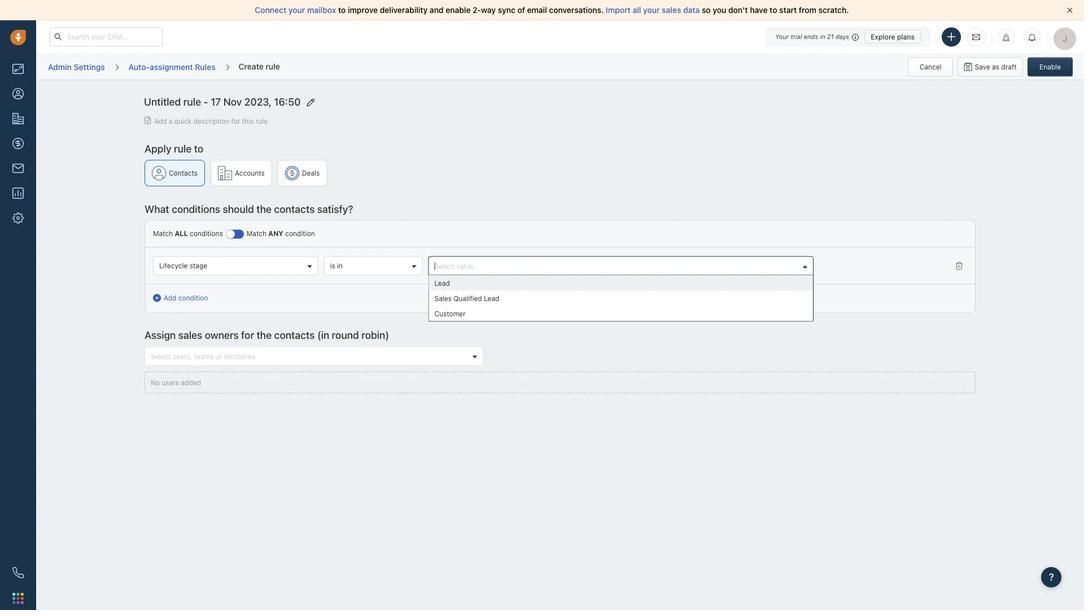 Task type: locate. For each thing, give the bounding box(es) containing it.
0 horizontal spatial your
[[289, 5, 305, 15]]

add left a
[[154, 117, 167, 125]]

sales qualified lead
[[435, 294, 500, 302]]

1 vertical spatial add
[[164, 294, 177, 302]]

2-
[[473, 5, 481, 15]]

0 horizontal spatial match
[[153, 230, 173, 238]]

in left 21
[[821, 33, 826, 40]]

assignment
[[150, 62, 193, 71]]

condition down stage
[[178, 294, 208, 302]]

in inside button
[[337, 262, 343, 270]]

(in
[[318, 329, 330, 341]]

qualified
[[454, 294, 482, 302]]

have
[[751, 5, 768, 15]]

contacts up select users, teams or territories search field
[[274, 329, 315, 341]]

0 vertical spatial contacts
[[274, 203, 315, 215]]

is in
[[330, 262, 343, 270]]

lead option
[[429, 276, 814, 291]]

0 horizontal spatial to
[[194, 142, 204, 155]]

1 vertical spatial lead
[[484, 294, 500, 302]]

your
[[289, 5, 305, 15], [644, 5, 660, 15]]

1 horizontal spatial in
[[821, 33, 826, 40]]

data
[[684, 5, 700, 15]]

1 match from the left
[[153, 230, 173, 238]]

in
[[821, 33, 826, 40], [337, 262, 343, 270]]

-
[[204, 96, 208, 108]]

0 vertical spatial add
[[154, 117, 167, 125]]

lead up sales
[[435, 279, 450, 287]]

cancel button
[[909, 57, 954, 77]]

add a quick description for this rule
[[154, 117, 268, 125]]

nov
[[224, 96, 242, 108]]

0 horizontal spatial sales
[[178, 329, 202, 341]]

create
[[239, 61, 264, 71]]

1 horizontal spatial match
[[247, 230, 267, 238]]

2 contacts from the top
[[274, 329, 315, 341]]

add for add a quick description for this rule
[[154, 117, 167, 125]]

0 vertical spatial in
[[821, 33, 826, 40]]

0 horizontal spatial condition
[[178, 294, 208, 302]]

for
[[231, 117, 240, 125], [241, 329, 254, 341]]

list box
[[429, 276, 814, 321]]

customer option
[[429, 306, 814, 321]]

to right the 'mailbox' at the left top of page
[[338, 5, 346, 15]]

admin settings
[[48, 62, 105, 71]]

trial
[[791, 33, 803, 40]]

match left all
[[153, 230, 173, 238]]

0 horizontal spatial in
[[337, 262, 343, 270]]

0 horizontal spatial for
[[231, 117, 240, 125]]

1 horizontal spatial your
[[644, 5, 660, 15]]

explore plans
[[871, 33, 915, 41]]

your right all
[[644, 5, 660, 15]]

sales right assign
[[178, 329, 202, 341]]

rule up contacts
[[174, 142, 192, 155]]

conditions right all
[[190, 230, 223, 238]]

cancel
[[920, 63, 942, 71]]

0 vertical spatial lead
[[435, 279, 450, 287]]

connect your mailbox to improve deliverability and enable 2-way sync of email conversations. import all your sales data so you don't have to start from scratch.
[[255, 5, 850, 15]]

the right should
[[257, 203, 272, 215]]

conditions up match all conditions
[[172, 203, 220, 215]]

for left this
[[231, 117, 240, 125]]

to up contacts
[[194, 142, 204, 155]]

to left "start"
[[770, 5, 778, 15]]

enable
[[446, 5, 471, 15]]

sales left data
[[662, 5, 682, 15]]

1 horizontal spatial condition
[[286, 230, 315, 238]]

start
[[780, 5, 798, 15]]

and
[[430, 5, 444, 15]]

what conditions should the contacts satisfy?
[[145, 203, 353, 215]]

1 horizontal spatial to
[[338, 5, 346, 15]]

rule
[[266, 61, 280, 71], [184, 96, 201, 108], [256, 117, 268, 125], [174, 142, 192, 155]]

contacts up the match any condition
[[274, 203, 315, 215]]

add
[[154, 117, 167, 125], [164, 294, 177, 302]]

Select value search field
[[432, 260, 800, 272]]

draft
[[1002, 63, 1018, 71]]

list box containing lead
[[429, 276, 814, 321]]

accounts link
[[211, 160, 272, 186]]

explore
[[871, 33, 896, 41]]

lead
[[435, 279, 450, 287], [484, 294, 500, 302]]

your left the 'mailbox' at the left top of page
[[289, 5, 305, 15]]

your trial ends in 21 days
[[776, 33, 850, 40]]

all
[[633, 5, 642, 15]]

contacts
[[169, 169, 198, 177]]

1 vertical spatial contacts
[[274, 329, 315, 341]]

Search your CRM... text field
[[50, 27, 163, 47]]

Select users, teams or territories search field
[[148, 351, 469, 363]]

so
[[702, 5, 711, 15]]

from
[[800, 5, 817, 15]]

add condition
[[164, 294, 208, 302]]

1 vertical spatial for
[[241, 329, 254, 341]]

your
[[776, 33, 790, 40]]

don't
[[729, 5, 749, 15]]

sales
[[435, 294, 452, 302]]

to
[[338, 5, 346, 15], [770, 5, 778, 15], [194, 142, 204, 155]]

1 horizontal spatial sales
[[662, 5, 682, 15]]

condition
[[286, 230, 315, 238], [178, 294, 208, 302]]

condition right any
[[286, 230, 315, 238]]

1 vertical spatial the
[[257, 329, 272, 341]]

lifecycle stage button
[[153, 256, 318, 276]]

match left any
[[247, 230, 267, 238]]

match
[[153, 230, 173, 238], [247, 230, 267, 238]]

connect
[[255, 5, 287, 15]]

deals link
[[278, 160, 327, 186]]

ends
[[805, 33, 819, 40]]

1 vertical spatial in
[[337, 262, 343, 270]]

freshworks switcher image
[[12, 593, 24, 604]]

rule for apply rule to
[[174, 142, 192, 155]]

import
[[606, 5, 631, 15]]

rule right create
[[266, 61, 280, 71]]

auto-
[[129, 62, 150, 71]]

2 match from the left
[[247, 230, 267, 238]]

lifecycle stage
[[159, 262, 207, 270]]

0 vertical spatial condition
[[286, 230, 315, 238]]

sales qualified lead option
[[429, 291, 814, 306]]

lead right the qualified
[[484, 294, 500, 302]]

the right owners
[[257, 329, 272, 341]]

users
[[162, 379, 179, 387]]

rule left -
[[184, 96, 201, 108]]

0 vertical spatial the
[[257, 203, 272, 215]]

untitled rule - 17 nov 2023, 16:50
[[144, 96, 301, 108]]

settings
[[74, 62, 105, 71]]

for right owners
[[241, 329, 254, 341]]

contacts link
[[145, 160, 205, 186]]

assign
[[145, 329, 176, 341]]

add down lifecycle
[[164, 294, 177, 302]]

in right is
[[337, 262, 343, 270]]

16:50
[[274, 96, 301, 108]]

scratch.
[[819, 5, 850, 15]]



Task type: describe. For each thing, give the bounding box(es) containing it.
untitled
[[144, 96, 181, 108]]

0 vertical spatial conditions
[[172, 203, 220, 215]]

0 horizontal spatial lead
[[435, 279, 450, 287]]

lifecycle
[[159, 262, 188, 270]]

any
[[269, 230, 284, 238]]

as
[[993, 63, 1000, 71]]

days
[[836, 33, 850, 40]]

match for match any condition
[[247, 230, 267, 238]]

17
[[211, 96, 221, 108]]

deliverability
[[380, 5, 428, 15]]

enable button
[[1028, 57, 1074, 77]]

round
[[332, 329, 359, 341]]

assign sales owners for the contacts (in round robin)
[[145, 329, 389, 341]]

phone image
[[12, 567, 24, 579]]

1 your from the left
[[289, 5, 305, 15]]

create rule
[[239, 61, 280, 71]]

you
[[713, 5, 727, 15]]

stage
[[190, 262, 207, 270]]

is in button
[[324, 256, 423, 276]]

explore plans link
[[865, 30, 922, 44]]

1 the from the top
[[257, 203, 272, 215]]

quick
[[175, 117, 192, 125]]

should
[[223, 203, 254, 215]]

0 vertical spatial sales
[[662, 5, 682, 15]]

sync
[[498, 5, 516, 15]]

all
[[175, 230, 188, 238]]

21
[[828, 33, 835, 40]]

added
[[181, 379, 201, 387]]

2 your from the left
[[644, 5, 660, 15]]

a
[[169, 117, 173, 125]]

close image
[[1068, 7, 1074, 13]]

of
[[518, 5, 525, 15]]

what
[[145, 203, 169, 215]]

rule for create rule
[[266, 61, 280, 71]]

auto-assignment rules link
[[128, 58, 216, 76]]

improve
[[348, 5, 378, 15]]

deals
[[302, 169, 320, 177]]

2 the from the top
[[257, 329, 272, 341]]

description
[[194, 117, 230, 125]]

plans
[[898, 33, 915, 41]]

import all your sales data link
[[606, 5, 702, 15]]

match any condition
[[247, 230, 315, 238]]

rules
[[195, 62, 216, 71]]

save
[[976, 63, 991, 71]]

phone element
[[7, 562, 29, 584]]

match all conditions
[[153, 230, 223, 238]]

send email image
[[973, 32, 981, 42]]

enable
[[1040, 63, 1062, 71]]

save as draft
[[976, 63, 1018, 71]]

2 horizontal spatial to
[[770, 5, 778, 15]]

robin)
[[362, 329, 389, 341]]

email
[[528, 5, 547, 15]]

0 vertical spatial for
[[231, 117, 240, 125]]

conversations.
[[550, 5, 604, 15]]

auto-assignment rules
[[129, 62, 216, 71]]

add condition link
[[153, 293, 208, 303]]

match for match all conditions
[[153, 230, 173, 238]]

1 vertical spatial condition
[[178, 294, 208, 302]]

no users added
[[151, 379, 201, 387]]

1 contacts from the top
[[274, 203, 315, 215]]

customer
[[435, 310, 466, 318]]

1 vertical spatial conditions
[[190, 230, 223, 238]]

this
[[242, 117, 254, 125]]

accounts
[[235, 169, 265, 177]]

rule right this
[[256, 117, 268, 125]]

no
[[151, 379, 160, 387]]

2023,
[[245, 96, 272, 108]]

1 horizontal spatial lead
[[484, 294, 500, 302]]

1 vertical spatial sales
[[178, 329, 202, 341]]

satisfy?
[[317, 203, 353, 215]]

admin
[[48, 62, 72, 71]]

owners
[[205, 329, 239, 341]]

way
[[481, 5, 496, 15]]

admin settings link
[[47, 58, 105, 76]]

what's new image
[[1003, 34, 1011, 42]]

connect your mailbox link
[[255, 5, 338, 15]]

apply rule to
[[145, 142, 204, 155]]

mailbox
[[307, 5, 336, 15]]

1 horizontal spatial for
[[241, 329, 254, 341]]

is
[[330, 262, 336, 270]]

save as draft button
[[959, 57, 1024, 77]]

apply
[[145, 142, 172, 155]]

add for add condition
[[164, 294, 177, 302]]

rule for untitled rule - 17 nov 2023, 16:50
[[184, 96, 201, 108]]



Task type: vqa. For each thing, say whether or not it's contained in the screenshot.
'Search and edit all fields'
no



